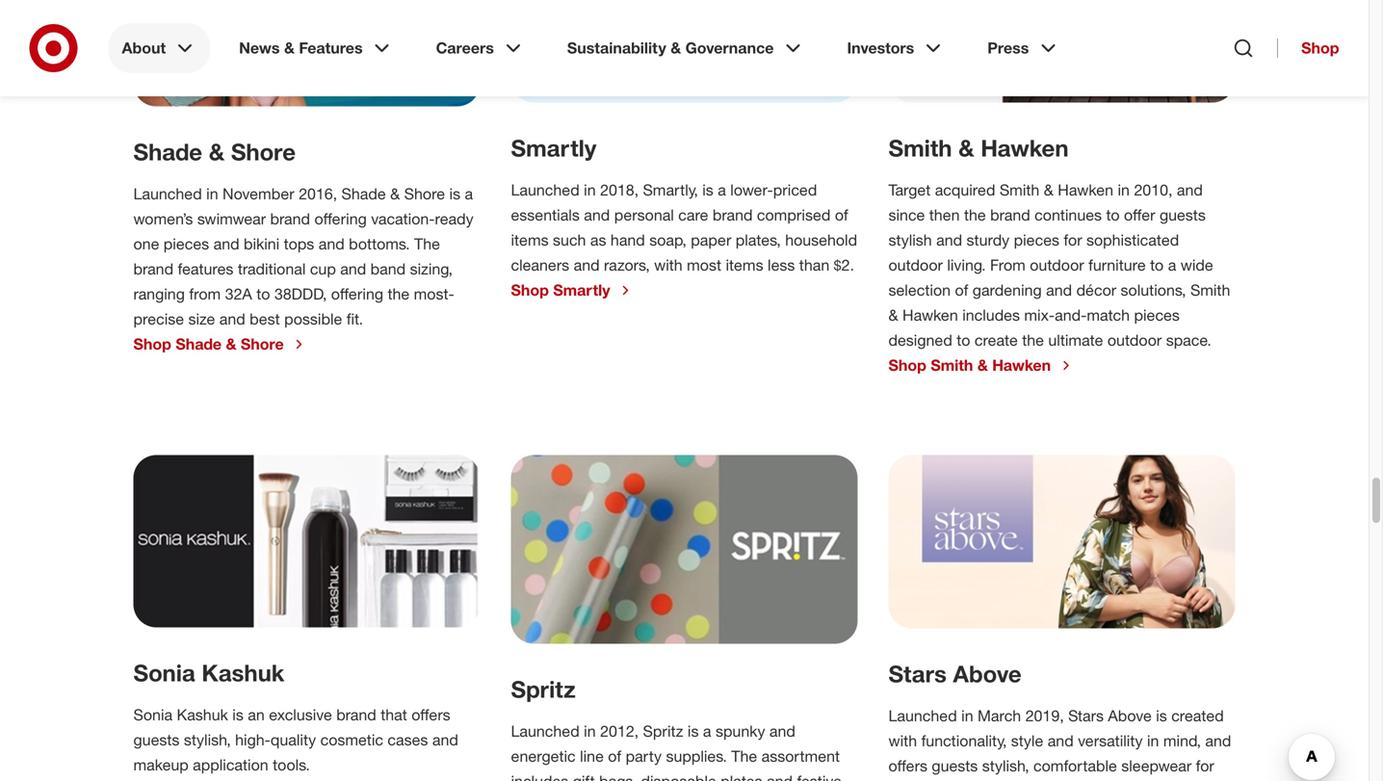 Task type: locate. For each thing, give the bounding box(es) containing it.
1 horizontal spatial spritz
[[643, 722, 684, 741]]

smartly down cleaners
[[553, 281, 611, 300]]

above inside launched in march 2019, stars above is created with functionality, style and versatility in mind, and offers guests stylish, comfortable sleepwear f
[[1109, 707, 1152, 726]]

in up line
[[584, 722, 596, 741]]

in inside the launched in november 2016, shade & shore is a women's swimwear brand offering vacation-ready one pieces and bikini tops and bottoms. the brand features traditional cup and band sizing, ranging from 32a to 38ddd, offering the most- precise size and best possible fit. shop shade & shore
[[206, 184, 218, 203]]

1 horizontal spatial of
[[835, 206, 849, 224]]

above
[[954, 660, 1022, 688], [1109, 707, 1152, 726]]

in inside launched in 2018, smartly, is a lower-priced essentials and personal care brand comprised of items such as hand soap, paper plates, household cleaners and razors, with most items less than $2. shop smartly
[[584, 181, 596, 199]]

0 vertical spatial shade
[[133, 138, 202, 166]]

0 vertical spatial the
[[414, 235, 440, 253]]

shade up women's at the top left of page
[[133, 138, 202, 166]]

in inside target acquired smith & hawken in 2010, and since then the brand continues to offer guests stylish and sturdy pieces for sophisticated outdoor living. from outdoor furniture to a wide selection of gardening and décor solutions, smith & hawken includes mix-and-match pieces designed to create the ultimate outdoor space. shop smith & hawken
[[1118, 181, 1130, 199]]

& down selection
[[889, 306, 899, 325]]

launched up essentials
[[511, 181, 580, 199]]

1 vertical spatial stars
[[1069, 707, 1104, 726]]

2 vertical spatial shade
[[176, 335, 222, 354]]

and up cup
[[319, 235, 345, 253]]

the
[[414, 235, 440, 253], [732, 747, 758, 766]]

launched in 2018, smartly, is a lower-priced essentials and personal care brand comprised of items such as hand soap, paper plates, household cleaners and razors, with most items less than $2. shop smartly
[[511, 181, 858, 300]]

the down mix-
[[1023, 331, 1045, 350]]

stylish, down 'style'
[[983, 757, 1030, 776]]

hawken down create
[[993, 356, 1051, 375]]

of up bags, on the bottom
[[608, 747, 622, 766]]

brand inside launched in 2018, smartly, is a lower-priced essentials and personal care brand comprised of items such as hand soap, paper plates, household cleaners and razors, with most items less than $2. shop smartly
[[713, 206, 753, 224]]

is
[[703, 181, 714, 199], [450, 184, 461, 203], [1157, 707, 1168, 726], [688, 722, 699, 741]]

0 horizontal spatial spritz
[[511, 675, 576, 703]]

less
[[768, 256, 795, 275]]

shore
[[231, 138, 296, 166], [404, 184, 445, 203], [241, 335, 284, 354]]

0 horizontal spatial pieces
[[164, 235, 209, 253]]

0 vertical spatial with
[[654, 256, 683, 275]]

in left 2010, in the right of the page
[[1118, 181, 1130, 199]]

sustainability & governance link
[[554, 23, 819, 73]]

1 vertical spatial items
[[726, 256, 764, 275]]

0 horizontal spatial outdoor
[[889, 256, 943, 275]]

& inside 'link'
[[284, 39, 295, 57]]

with inside launched in march 2019, stars above is created with functionality, style and versatility in mind, and offers guests stylish, comfortable sleepwear f
[[889, 732, 918, 751]]

exclusive
[[269, 706, 332, 725]]

pieces up features
[[164, 235, 209, 253]]

outdoor up selection
[[889, 256, 943, 275]]

shop inside the launched in november 2016, shade & shore is a women's swimwear brand offering vacation-ready one pieces and bikini tops and bottoms. the brand features traditional cup and band sizing, ranging from 32a to 38ddd, offering the most- precise size and best possible fit. shop shade & shore
[[133, 335, 171, 354]]

is up the ready
[[450, 184, 461, 203]]

0 horizontal spatial stars
[[889, 660, 947, 688]]

offers down functionality,
[[889, 757, 928, 776]]

is up care
[[703, 181, 714, 199]]

1 vertical spatial the
[[1023, 331, 1045, 350]]

1 horizontal spatial includes
[[963, 306, 1020, 325]]

0 vertical spatial of
[[835, 206, 849, 224]]

pieces down the solutions, on the right top
[[1135, 306, 1180, 325]]

1 vertical spatial stylish,
[[983, 757, 1030, 776]]

above up versatility
[[1109, 707, 1152, 726]]

includes down energetic
[[511, 772, 569, 782]]

launched inside launched in 2018, smartly, is a lower-priced essentials and personal care brand comprised of items such as hand soap, paper plates, household cleaners and razors, with most items less than $2. shop smartly
[[511, 181, 580, 199]]

& up the continues
[[1044, 181, 1054, 199]]

a close-up of a pen image
[[511, 455, 858, 644]]

0 vertical spatial offers
[[412, 706, 451, 725]]

launched
[[511, 181, 580, 199], [133, 184, 202, 203], [889, 707, 958, 726], [511, 722, 580, 741]]

1 vertical spatial the
[[732, 747, 758, 766]]

2018,
[[600, 181, 639, 199]]

traditional
[[238, 260, 306, 278]]

application
[[193, 756, 269, 775]]

2 vertical spatial guests
[[932, 757, 978, 776]]

stylish,
[[184, 731, 231, 750], [983, 757, 1030, 776]]

guests down 2010, in the right of the page
[[1160, 206, 1206, 224]]

the up plates on the bottom of page
[[732, 747, 758, 766]]

the up sizing,
[[414, 235, 440, 253]]

press link
[[974, 23, 1074, 73]]

0 horizontal spatial stylish,
[[184, 731, 231, 750]]

1 horizontal spatial with
[[889, 732, 918, 751]]

0 horizontal spatial the
[[414, 235, 440, 253]]

wide
[[1181, 256, 1214, 275]]

offers inside sonia kashuk is an exclusive brand that offers guests stylish, high-quality cosmetic cases and makeup application tools.
[[412, 706, 451, 725]]

an
[[248, 706, 265, 725]]

to
[[1107, 206, 1120, 224], [1151, 256, 1164, 275], [257, 285, 270, 303], [957, 331, 971, 350]]

brand up the cosmetic
[[336, 706, 377, 725]]

1 vertical spatial includes
[[511, 772, 569, 782]]

items up cleaners
[[511, 231, 549, 249]]

brand up sturdy
[[991, 206, 1031, 224]]

band
[[371, 260, 406, 278]]

spritz up energetic
[[511, 675, 576, 703]]

stars inside launched in march 2019, stars above is created with functionality, style and versatility in mind, and offers guests stylish, comfortable sleepwear f
[[1069, 707, 1104, 726]]

mix-
[[1025, 306, 1055, 325]]

0 horizontal spatial with
[[654, 256, 683, 275]]

& right news
[[284, 39, 295, 57]]

acquired
[[935, 181, 996, 199]]

1 vertical spatial spritz
[[643, 722, 684, 741]]

stars above
[[889, 660, 1022, 688]]

launched inside launched in march 2019, stars above is created with functionality, style and versatility in mind, and offers guests stylish, comfortable sleepwear f
[[889, 707, 958, 726]]

& up acquired
[[959, 134, 975, 162]]

assortment
[[762, 747, 840, 766]]

launched inside launched in 2012, spritz is a spunky and energetic line of party supplies. the assortment includes gift bags, disposable plates and festi
[[511, 722, 580, 741]]

0 vertical spatial the
[[388, 285, 410, 303]]

for
[[1064, 231, 1083, 249]]

and up comfortable
[[1048, 732, 1074, 751]]

0 vertical spatial guests
[[1160, 206, 1206, 224]]

1 horizontal spatial guests
[[932, 757, 978, 776]]

shop smartly link
[[511, 281, 634, 300]]

sizing,
[[410, 260, 453, 278]]

shore down best
[[241, 335, 284, 354]]

spritz up party
[[643, 722, 684, 741]]

energetic
[[511, 747, 576, 766]]

tops
[[284, 235, 314, 253]]

a up the supplies. on the bottom of page
[[703, 722, 712, 741]]

to right the 32a
[[257, 285, 270, 303]]

press
[[988, 39, 1030, 57]]

1 horizontal spatial stylish,
[[983, 757, 1030, 776]]

launched up functionality,
[[889, 707, 958, 726]]

of inside launched in 2018, smartly, is a lower-priced essentials and personal care brand comprised of items such as hand soap, paper plates, household cleaners and razors, with most items less than $2. shop smartly
[[835, 206, 849, 224]]

0 horizontal spatial the
[[388, 285, 410, 303]]

living.
[[948, 256, 986, 275]]

the inside launched in 2012, spritz is a spunky and energetic line of party supplies. the assortment includes gift bags, disposable plates and festi
[[732, 747, 758, 766]]

in up functionality,
[[962, 707, 974, 726]]

high-
[[235, 731, 271, 750]]

launched in 2012, spritz is a spunky and energetic line of party supplies. the assortment includes gift bags, disposable plates and festi
[[511, 722, 842, 782]]

news & features
[[239, 39, 363, 57]]

shop inside launched in 2018, smartly, is a lower-priced essentials and personal care brand comprised of items such as hand soap, paper plates, household cleaners and razors, with most items less than $2. shop smartly
[[511, 281, 549, 300]]

outdoor down for
[[1030, 256, 1085, 275]]

brand
[[713, 206, 753, 224], [991, 206, 1031, 224], [270, 209, 310, 228], [133, 260, 174, 278], [336, 706, 377, 725]]

& up vacation-
[[390, 184, 400, 203]]

is up mind,
[[1157, 707, 1168, 726]]

0 horizontal spatial of
[[608, 747, 622, 766]]

&
[[284, 39, 295, 57], [671, 39, 681, 57], [959, 134, 975, 162], [209, 138, 225, 166], [1044, 181, 1054, 199], [390, 184, 400, 203], [889, 306, 899, 325], [226, 335, 237, 354], [978, 356, 988, 375]]

best
[[250, 310, 280, 328]]

ranging
[[133, 285, 185, 303]]

1 horizontal spatial offers
[[889, 757, 928, 776]]

includes
[[963, 306, 1020, 325], [511, 772, 569, 782]]

shade down size
[[176, 335, 222, 354]]

the down band
[[388, 285, 410, 303]]

text image
[[133, 455, 480, 628]]

and inside sonia kashuk is an exclusive brand that offers guests stylish, high-quality cosmetic cases and makeup application tools.
[[433, 731, 459, 750]]

guests up makeup
[[133, 731, 180, 750]]

stylish, inside launched in march 2019, stars above is created with functionality, style and versatility in mind, and offers guests stylish, comfortable sleepwear f
[[983, 757, 1030, 776]]

& down the 32a
[[226, 335, 237, 354]]

launched inside the launched in november 2016, shade & shore is a women's swimwear brand offering vacation-ready one pieces and bikini tops and bottoms. the brand features traditional cup and band sizing, ranging from 32a to 38ddd, offering the most- precise size and best possible fit. shop shade & shore
[[133, 184, 202, 203]]

space.
[[1167, 331, 1212, 350]]

brand down lower-
[[713, 206, 753, 224]]

above up march
[[954, 660, 1022, 688]]

2 horizontal spatial outdoor
[[1108, 331, 1162, 350]]

careers
[[436, 39, 494, 57]]

cases
[[388, 731, 428, 750]]

a up the ready
[[465, 184, 473, 203]]

offers inside launched in march 2019, stars above is created with functionality, style and versatility in mind, and offers guests stylish, comfortable sleepwear f
[[889, 757, 928, 776]]

1 vertical spatial offers
[[889, 757, 928, 776]]

0 horizontal spatial offers
[[412, 706, 451, 725]]

the inside the launched in november 2016, shade & shore is a women's swimwear brand offering vacation-ready one pieces and bikini tops and bottoms. the brand features traditional cup and band sizing, ranging from 32a to 38ddd, offering the most- precise size and best possible fit. shop shade & shore
[[414, 235, 440, 253]]

to up shop smith & hawken link
[[957, 331, 971, 350]]

smartly up essentials
[[511, 134, 597, 162]]

functionality,
[[922, 732, 1007, 751]]

1 horizontal spatial stars
[[1069, 707, 1104, 726]]

of inside launched in 2012, spritz is a spunky and energetic line of party supplies. the assortment includes gift bags, disposable plates and festi
[[608, 747, 622, 766]]

1 vertical spatial with
[[889, 732, 918, 751]]

1 horizontal spatial above
[[1109, 707, 1152, 726]]

ready
[[435, 209, 474, 228]]

and up assortment at the right of the page
[[770, 722, 796, 741]]

with
[[654, 256, 683, 275], [889, 732, 918, 751]]

1 vertical spatial smartly
[[553, 281, 611, 300]]

cleaners
[[511, 256, 570, 275]]

0 horizontal spatial guests
[[133, 731, 180, 750]]

women's
[[133, 209, 193, 228]]

pieces left for
[[1014, 231, 1060, 249]]

investors link
[[834, 23, 959, 73]]

to up the solutions, on the right top
[[1151, 256, 1164, 275]]

1 vertical spatial of
[[955, 281, 969, 300]]

the inside target acquired smith & hawken in 2010, and since then the brand continues to offer guests stylish and sturdy pieces for sophisticated outdoor living. from outdoor furniture to a wide selection of gardening and décor solutions, smith & hawken includes mix-and-match pieces designed to create the ultimate outdoor space. shop smith & hawken
[[1023, 331, 1045, 350]]

spritz inside launched in 2012, spritz is a spunky and energetic line of party supplies. the assortment includes gift bags, disposable plates and festi
[[643, 722, 684, 741]]

1 vertical spatial above
[[1109, 707, 1152, 726]]

and down the 32a
[[219, 310, 245, 328]]

that
[[381, 706, 407, 725]]

shade right the "2016,"
[[342, 184, 386, 203]]

a left lower-
[[718, 181, 726, 199]]

in inside launched in 2012, spritz is a spunky and energetic line of party supplies. the assortment includes gift bags, disposable plates and festi
[[584, 722, 596, 741]]

with down soap,
[[654, 256, 683, 275]]

and down swimwear
[[214, 235, 240, 253]]

smith
[[889, 134, 953, 162], [1000, 181, 1040, 199], [1191, 281, 1231, 300], [931, 356, 974, 375]]

stars up functionality,
[[889, 660, 947, 688]]

hand
[[611, 231, 645, 249]]

0 vertical spatial spritz
[[511, 675, 576, 703]]

0 vertical spatial above
[[954, 660, 1022, 688]]

launched up energetic
[[511, 722, 580, 741]]

and down then the
[[937, 231, 963, 249]]

offers up cases
[[412, 706, 451, 725]]

offering up fit.
[[331, 285, 384, 303]]

essentials
[[511, 206, 580, 224]]

0 horizontal spatial includes
[[511, 772, 569, 782]]

is inside the launched in november 2016, shade & shore is a women's swimwear brand offering vacation-ready one pieces and bikini tops and bottoms. the brand features traditional cup and band sizing, ranging from 32a to 38ddd, offering the most- precise size and best possible fit. shop shade & shore
[[450, 184, 461, 203]]

a left wide
[[1169, 256, 1177, 275]]

bags,
[[600, 772, 637, 782]]

2 vertical spatial of
[[608, 747, 622, 766]]

items down plates,
[[726, 256, 764, 275]]

1 horizontal spatial outdoor
[[1030, 256, 1085, 275]]

precise
[[133, 310, 184, 328]]

in up swimwear
[[206, 184, 218, 203]]

includes up create
[[963, 306, 1020, 325]]

solutions,
[[1121, 281, 1187, 300]]

in up "sleepwear"
[[1148, 732, 1160, 751]]

tools.
[[273, 756, 310, 775]]

0 horizontal spatial items
[[511, 231, 549, 249]]

shore up vacation-
[[404, 184, 445, 203]]

1 horizontal spatial the
[[1023, 331, 1045, 350]]

brand inside sonia kashuk is an exclusive brand that offers guests stylish, high-quality cosmetic cases and makeup application tools.
[[336, 706, 377, 725]]

smith down designed
[[931, 356, 974, 375]]

0 vertical spatial offering
[[315, 209, 367, 228]]

sonia kashuk
[[133, 659, 285, 687]]

with left functionality,
[[889, 732, 918, 751]]

2 horizontal spatial guests
[[1160, 206, 1206, 224]]

in left 2018,
[[584, 181, 596, 199]]

soap,
[[650, 231, 687, 249]]

0 vertical spatial items
[[511, 231, 549, 249]]

2 horizontal spatial of
[[955, 281, 969, 300]]

of down living.
[[955, 281, 969, 300]]

2019,
[[1026, 707, 1065, 726]]

0 vertical spatial includes
[[963, 306, 1020, 325]]

is up the supplies. on the bottom of page
[[688, 722, 699, 741]]

items
[[511, 231, 549, 249], [726, 256, 764, 275]]

smartly,
[[643, 181, 698, 199]]

1 horizontal spatial the
[[732, 747, 758, 766]]

smith down wide
[[1191, 281, 1231, 300]]

stars up versatility
[[1069, 707, 1104, 726]]

sturdy
[[967, 231, 1010, 249]]

features
[[299, 39, 363, 57]]

décor
[[1077, 281, 1117, 300]]

shore up the november
[[231, 138, 296, 166]]

guests inside launched in march 2019, stars above is created with functionality, style and versatility in mind, and offers guests stylish, comfortable sleepwear f
[[932, 757, 978, 776]]

a inside target acquired smith & hawken in 2010, and since then the brand continues to offer guests stylish and sturdy pieces for sophisticated outdoor living. from outdoor furniture to a wide selection of gardening and décor solutions, smith & hawken includes mix-and-match pieces designed to create the ultimate outdoor space. shop smith & hawken
[[1169, 256, 1177, 275]]

of inside target acquired smith & hawken in 2010, and since then the brand continues to offer guests stylish and sturdy pieces for sophisticated outdoor living. from outdoor furniture to a wide selection of gardening and décor solutions, smith & hawken includes mix-and-match pieces designed to create the ultimate outdoor space. shop smith & hawken
[[955, 281, 969, 300]]

32a
[[225, 285, 252, 303]]

guests down functionality,
[[932, 757, 978, 776]]

0 vertical spatial smartly
[[511, 134, 597, 162]]

outdoor down match
[[1108, 331, 1162, 350]]

smartly inside launched in 2018, smartly, is a lower-priced essentials and personal care brand comprised of items such as hand soap, paper plates, household cleaners and razors, with most items less than $2. shop smartly
[[553, 281, 611, 300]]

spritz
[[511, 675, 576, 703], [643, 722, 684, 741]]

a
[[718, 181, 726, 199], [465, 184, 473, 203], [1169, 256, 1177, 275], [703, 722, 712, 741]]

governance
[[686, 39, 774, 57]]

launched up women's at the top left of page
[[133, 184, 202, 203]]

of up household
[[835, 206, 849, 224]]

offering down the "2016,"
[[315, 209, 367, 228]]

0 vertical spatial stylish,
[[184, 731, 231, 750]]

1 vertical spatial guests
[[133, 731, 180, 750]]

pieces
[[1014, 231, 1060, 249], [164, 235, 209, 253], [1135, 306, 1180, 325]]

brand up ranging
[[133, 260, 174, 278]]

and right cases
[[433, 731, 459, 750]]

in for launched in 2012, spritz is a spunky and energetic line of party supplies. the assortment includes gift bags, disposable plates and festi
[[584, 722, 596, 741]]

offering
[[315, 209, 367, 228], [331, 285, 384, 303]]

lower-
[[731, 181, 774, 199]]

1 vertical spatial offering
[[331, 285, 384, 303]]

offers
[[412, 706, 451, 725], [889, 757, 928, 776]]

stylish, down sonia kashuk is
[[184, 731, 231, 750]]

0 vertical spatial stars
[[889, 660, 947, 688]]



Task type: describe. For each thing, give the bounding box(es) containing it.
vacation-
[[371, 209, 435, 228]]

from
[[189, 285, 221, 303]]

most-
[[414, 285, 455, 303]]

create
[[975, 331, 1018, 350]]

2012,
[[600, 722, 639, 741]]

designed
[[889, 331, 953, 350]]

is inside launched in 2018, smartly, is a lower-priced essentials and personal care brand comprised of items such as hand soap, paper plates, household cleaners and razors, with most items less than $2. shop smartly
[[703, 181, 714, 199]]

1 horizontal spatial items
[[726, 256, 764, 275]]

shop shade & shore link
[[133, 335, 307, 354]]

furniture
[[1089, 256, 1146, 275]]

the inside the launched in november 2016, shade & shore is a women's swimwear brand offering vacation-ready one pieces and bikini tops and bottoms. the brand features traditional cup and band sizing, ranging from 32a to 38ddd, offering the most- precise size and best possible fit. shop shade & shore
[[388, 285, 410, 303]]

1 vertical spatial shore
[[404, 184, 445, 203]]

includes inside target acquired smith & hawken in 2010, and since then the brand continues to offer guests stylish and sturdy pieces for sophisticated outdoor living. from outdoor furniture to a wide selection of gardening and décor solutions, smith & hawken includes mix-and-match pieces designed to create the ultimate outdoor space. shop smith & hawken
[[963, 306, 1020, 325]]

pieces inside the launched in november 2016, shade & shore is a women's swimwear brand offering vacation-ready one pieces and bikini tops and bottoms. the brand features traditional cup and band sizing, ranging from 32a to 38ddd, offering the most- precise size and best possible fit. shop shade & shore
[[164, 235, 209, 253]]

one
[[133, 235, 159, 253]]

brand up tops
[[270, 209, 310, 228]]

sustainability & governance
[[567, 39, 774, 57]]

2016,
[[299, 184, 337, 203]]

a inside launched in 2012, spritz is a spunky and energetic line of party supplies. the assortment includes gift bags, disposable plates and festi
[[703, 722, 712, 741]]

november
[[223, 184, 295, 203]]

fit.
[[347, 310, 363, 328]]

launched in november 2016, shade & shore is a women's swimwear brand offering vacation-ready one pieces and bikini tops and bottoms. the brand features traditional cup and band sizing, ranging from 32a to 38ddd, offering the most- precise size and best possible fit. shop shade & shore
[[133, 184, 474, 354]]

possible
[[284, 310, 342, 328]]

& down create
[[978, 356, 988, 375]]

is inside launched in 2012, spritz is a spunky and energetic line of party supplies. the assortment includes gift bags, disposable plates and festi
[[688, 722, 699, 741]]

guests inside target acquired smith & hawken in 2010, and since then the brand continues to offer guests stylish and sturdy pieces for sophisticated outdoor living. from outdoor furniture to a wide selection of gardening and décor solutions, smith & hawken includes mix-and-match pieces designed to create the ultimate outdoor space. shop smith & hawken
[[1160, 206, 1206, 224]]

smith right acquired
[[1000, 181, 1040, 199]]

stylish
[[889, 231, 933, 249]]

gardening
[[973, 281, 1042, 300]]

plates
[[721, 772, 763, 782]]

a table with chairs around it image
[[889, 0, 1236, 103]]

hawken up designed
[[903, 306, 959, 325]]

and right 2010, in the right of the page
[[1177, 181, 1203, 199]]

launched for and
[[511, 181, 580, 199]]

supplies.
[[666, 747, 727, 766]]

bottoms.
[[349, 235, 410, 253]]

about link
[[108, 23, 210, 73]]

cup
[[310, 260, 336, 278]]

makeup
[[133, 756, 189, 775]]

than
[[800, 256, 830, 275]]

in for launched in november 2016, shade & shore is a women's swimwear brand offering vacation-ready one pieces and bikini tops and bottoms. the brand features traditional cup and band sizing, ranging from 32a to 38ddd, offering the most- precise size and best possible fit. shop shade & shore
[[206, 184, 218, 203]]

and down assortment at the right of the page
[[767, 772, 793, 782]]

march
[[978, 707, 1022, 726]]

a inside launched in 2018, smartly, is a lower-priced essentials and personal care brand comprised of items such as hand soap, paper plates, household cleaners and razors, with most items less than $2. shop smartly
[[718, 181, 726, 199]]

size
[[188, 310, 215, 328]]

sleepwear
[[1122, 757, 1192, 776]]

such
[[553, 231, 586, 249]]

a inside the launched in november 2016, shade & shore is a women's swimwear brand offering vacation-ready one pieces and bikini tops and bottoms. the brand features traditional cup and band sizing, ranging from 32a to 38ddd, offering the most- precise size and best possible fit. shop shade & shore
[[465, 184, 473, 203]]

in for launched in march 2019, stars above is created with functionality, style and versatility in mind, and offers guests stylish, comfortable sleepwear f
[[962, 707, 974, 726]]

2 horizontal spatial pieces
[[1135, 306, 1180, 325]]

to left offer
[[1107, 206, 1120, 224]]

guests inside sonia kashuk is an exclusive brand that offers guests stylish, high-quality cosmetic cases and makeup application tools.
[[133, 731, 180, 750]]

paper
[[691, 231, 732, 249]]

$2.
[[834, 256, 855, 275]]

0 horizontal spatial above
[[954, 660, 1022, 688]]

features
[[178, 260, 234, 278]]

shop link
[[1278, 39, 1340, 58]]

shade & shore
[[133, 138, 296, 166]]

0 vertical spatial shore
[[231, 138, 296, 166]]

includes inside launched in 2012, spritz is a spunky and energetic line of party supplies. the assortment includes gift bags, disposable plates and festi
[[511, 772, 569, 782]]

target acquired smith & hawken in 2010, and since then the brand continues to offer guests stylish and sturdy pieces for sophisticated outdoor living. from outdoor furniture to a wide selection of gardening and décor solutions, smith & hawken includes mix-and-match pieces designed to create the ultimate outdoor space. shop smith & hawken
[[889, 181, 1231, 375]]

a couple of bottles of shampoo image
[[511, 0, 858, 103]]

launched in march 2019, stars above is created with functionality, style and versatility in mind, and offers guests stylish, comfortable sleepwear f
[[889, 707, 1232, 782]]

party
[[626, 747, 662, 766]]

kashuk
[[202, 659, 285, 687]]

and-
[[1055, 306, 1087, 325]]

news
[[239, 39, 280, 57]]

hawken up the continues
[[1058, 181, 1114, 199]]

mind,
[[1164, 732, 1202, 751]]

launched for line
[[511, 722, 580, 741]]

as
[[591, 231, 607, 249]]

1 vertical spatial shade
[[342, 184, 386, 203]]

and up the and- at the right top of the page
[[1047, 281, 1073, 300]]

news & features link
[[226, 23, 407, 73]]

with inside launched in 2018, smartly, is a lower-priced essentials and personal care brand comprised of items such as hand soap, paper plates, household cleaners and razors, with most items less than $2. shop smartly
[[654, 256, 683, 275]]

swimwear
[[197, 209, 266, 228]]

shop smith & hawken link
[[889, 356, 1075, 375]]

sonia
[[133, 659, 195, 687]]

1 horizontal spatial pieces
[[1014, 231, 1060, 249]]

comprised
[[757, 206, 831, 224]]

is inside launched in march 2019, stars above is created with functionality, style and versatility in mind, and offers guests stylish, comfortable sleepwear f
[[1157, 707, 1168, 726]]

sonia kashuk is an exclusive brand that offers guests stylish, high-quality cosmetic cases and makeup application tools.
[[133, 706, 459, 775]]

priced
[[774, 181, 818, 199]]

launched for women's
[[133, 184, 202, 203]]

personal
[[615, 206, 674, 224]]

and right cup
[[340, 260, 366, 278]]

plates,
[[736, 231, 781, 249]]

since
[[889, 206, 925, 224]]

smith & hawken
[[889, 134, 1069, 162]]

and down as
[[574, 256, 600, 275]]

stylish, inside sonia kashuk is an exclusive brand that offers guests stylish, high-quality cosmetic cases and makeup application tools.
[[184, 731, 231, 750]]

ultimate
[[1049, 331, 1104, 350]]

target
[[889, 181, 931, 199]]

& left "governance" at the top of the page
[[671, 39, 681, 57]]

and down the created
[[1206, 732, 1232, 751]]

disposable
[[641, 772, 717, 782]]

cosmetic
[[321, 731, 384, 750]]

investors
[[847, 39, 915, 57]]

smith up target
[[889, 134, 953, 162]]

a woman posing for a picture image
[[889, 455, 1236, 629]]

sonia kashuk is
[[133, 706, 244, 725]]

line
[[580, 747, 604, 766]]

hawken up acquired
[[981, 134, 1069, 162]]

to inside the launched in november 2016, shade & shore is a women's swimwear brand offering vacation-ready one pieces and bikini tops and bottoms. the brand features traditional cup and band sizing, ranging from 32a to 38ddd, offering the most- precise size and best possible fit. shop shade & shore
[[257, 285, 270, 303]]

offer
[[1125, 206, 1156, 224]]

shop inside target acquired smith & hawken in 2010, and since then the brand continues to offer guests stylish and sturdy pieces for sophisticated outdoor living. from outdoor furniture to a wide selection of gardening and décor solutions, smith & hawken includes mix-and-match pieces designed to create the ultimate outdoor space. shop smith & hawken
[[889, 356, 927, 375]]

quality
[[271, 731, 316, 750]]

2 vertical spatial shore
[[241, 335, 284, 354]]

and up as
[[584, 206, 610, 224]]

versatility
[[1078, 732, 1143, 751]]

sustainability
[[567, 39, 667, 57]]

most
[[687, 256, 722, 275]]

a couple of women posing for the camera image
[[133, 0, 480, 106]]

bikini
[[244, 235, 280, 253]]

brand inside target acquired smith & hawken in 2010, and since then the brand continues to offer guests stylish and sturdy pieces for sophisticated outdoor living. from outdoor furniture to a wide selection of gardening and décor solutions, smith & hawken includes mix-and-match pieces designed to create the ultimate outdoor space. shop smith & hawken
[[991, 206, 1031, 224]]

launched for functionality,
[[889, 707, 958, 726]]

in for launched in 2018, smartly, is a lower-priced essentials and personal care brand comprised of items such as hand soap, paper plates, household cleaners and razors, with most items less than $2. shop smartly
[[584, 181, 596, 199]]

about
[[122, 39, 166, 57]]

gift
[[573, 772, 595, 782]]

& up the november
[[209, 138, 225, 166]]

selection
[[889, 281, 951, 300]]

sophisticated
[[1087, 231, 1180, 249]]



Task type: vqa. For each thing, say whether or not it's contained in the screenshot.
the middle Shore
yes



